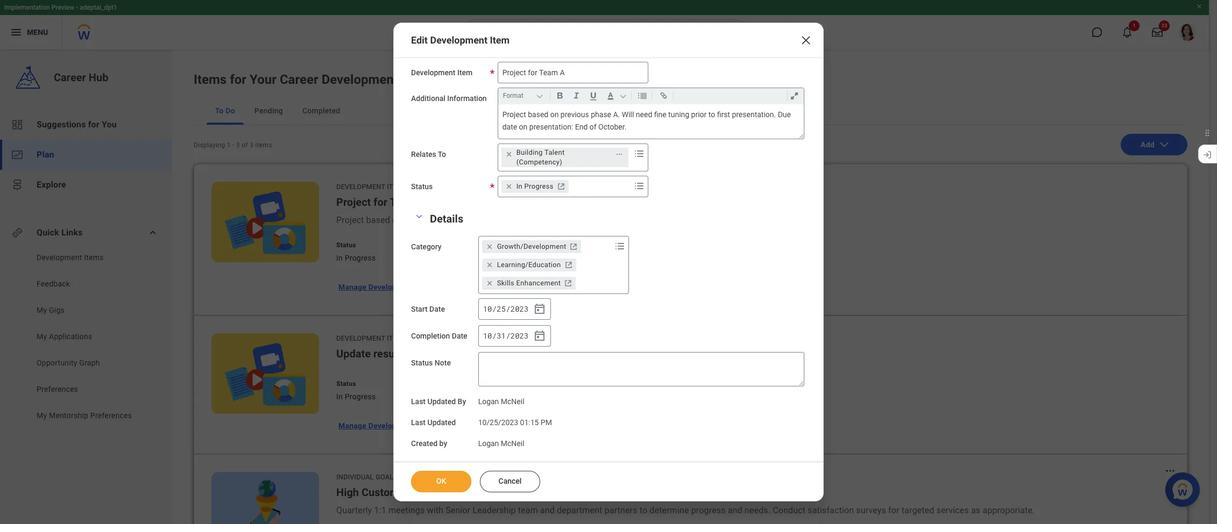 Task type: vqa. For each thing, say whether or not it's contained in the screenshot.
Records secured
no



Task type: describe. For each thing, give the bounding box(es) containing it.
to inside to do button
[[215, 107, 224, 115]]

format
[[503, 92, 524, 100]]

opportunity graph
[[37, 359, 100, 368]]

for left the you
[[88, 120, 100, 130]]

10 / 25 / 2023
[[483, 304, 529, 314]]

date for 10 / 31 / 2023
[[452, 332, 468, 341]]

note
[[435, 359, 451, 368]]

learning/education
[[497, 261, 561, 269]]

high
[[337, 487, 359, 500]]

ext link image for learning/education
[[563, 260, 574, 271]]

targeted
[[902, 506, 935, 516]]

(competency)
[[517, 158, 563, 167]]

cancel button
[[480, 471, 541, 493]]

progress inside option
[[525, 183, 554, 191]]

25
[[497, 304, 506, 314]]

satisfaction
[[808, 506, 855, 516]]

items inside list
[[84, 254, 104, 262]]

Additional Information text field
[[498, 105, 804, 139]]

for left the your
[[230, 72, 247, 87]]

growth/development element
[[497, 242, 567, 252]]

start date group
[[478, 299, 551, 321]]

goal
[[376, 474, 394, 482]]

0 horizontal spatial preferences
[[37, 386, 78, 394]]

growth/development, press delete to clear value, ctrl + enter opens in new window. option
[[482, 241, 582, 254]]

implementation preview -   adeptai_dpt1 banner
[[0, 0, 1210, 50]]

you
[[102, 120, 117, 130]]

bold image
[[553, 90, 567, 103]]

last updated
[[411, 419, 456, 428]]

items
[[255, 142, 272, 149]]

0 horizontal spatial prior
[[558, 215, 576, 226]]

last for last updated
[[411, 419, 426, 428]]

2 mcneil from the top
[[501, 440, 525, 448]]

with
[[427, 506, 444, 516]]

1 horizontal spatial to
[[640, 506, 648, 516]]

pm
[[541, 419, 552, 428]]

building
[[517, 149, 543, 157]]

2 logan from the top
[[478, 440, 499, 448]]

to do
[[215, 107, 235, 115]]

search image
[[473, 26, 486, 39]]

resume
[[374, 348, 410, 361]]

completion date
[[411, 332, 468, 341]]

pending button
[[246, 97, 292, 125]]

close environment banner image
[[1197, 3, 1203, 10]]

project inside development item project for team a
[[337, 196, 371, 209]]

edit
[[411, 35, 428, 46]]

a
[[420, 196, 427, 209]]

profile logan mcneil element
[[1173, 20, 1203, 44]]

career hub
[[54, 71, 108, 84]]

october. inside project based on previous phase a. will need fine tuning prior to first presentation. due date on presentation: end of october.
[[599, 123, 627, 131]]

2 logan mcneil from the top
[[478, 440, 525, 448]]

last for last updated by me
[[435, 381, 448, 388]]

tuning inside the additional information text box
[[669, 111, 690, 119]]

prior inside the additional information text box
[[692, 111, 707, 119]]

completed
[[303, 107, 340, 115]]

1 horizontal spatial by
[[461, 242, 468, 249]]

1 vertical spatial presentation:
[[709, 215, 760, 226]]

in inside option
[[517, 183, 523, 191]]

1 horizontal spatial end
[[762, 215, 777, 226]]

determine
[[650, 506, 690, 516]]

by for last updated by me
[[477, 381, 485, 388]]

for inside development item project for team a
[[374, 196, 388, 209]]

date inside the additional information text box
[[503, 123, 518, 131]]

last updated element
[[478, 412, 552, 429]]

building talent (competency)
[[517, 149, 565, 167]]

adeptai_dpt1
[[80, 4, 117, 11]]

partner
[[460, 487, 496, 500]]

feedback
[[37, 280, 70, 289]]

preview
[[52, 4, 74, 11]]

x small image for growth/development
[[484, 242, 495, 253]]

1 horizontal spatial career
[[280, 72, 319, 87]]

meetings
[[389, 506, 425, 516]]

gigs
[[49, 306, 65, 315]]

building talent (competency) element
[[517, 148, 610, 168]]

by inside the details group
[[440, 440, 448, 448]]

enhancement
[[517, 280, 561, 288]]

1 manage development item button from the top
[[332, 277, 452, 298]]

10/25/2023
[[478, 419, 519, 428]]

created by inside the details group
[[411, 440, 448, 448]]

item right the search icon on the top of page
[[490, 35, 510, 46]]

skills enhancement element
[[497, 279, 561, 289]]

my for my applications
[[37, 333, 47, 341]]

1 vertical spatial previous
[[405, 215, 438, 226]]

bulleted list image
[[636, 90, 650, 103]]

2 manage from the top
[[339, 422, 367, 431]]

in progress element
[[517, 182, 554, 192]]

completion
[[411, 332, 450, 341]]

my gigs link
[[36, 305, 146, 316]]

progress
[[692, 506, 726, 516]]

maximize image
[[788, 90, 802, 103]]

plan link
[[0, 140, 172, 170]]

0 horizontal spatial need
[[493, 215, 512, 226]]

completion date group
[[478, 326, 551, 347]]

1 manage from the top
[[339, 283, 367, 292]]

1 vertical spatial project based on previous phase a. will need fine tuning prior to first presentation. due date on presentation: end of october.
[[337, 215, 822, 226]]

opportunity graph link
[[36, 358, 146, 369]]

project inside the additional information text box
[[503, 111, 526, 119]]

2023 for 10 / 25 / 2023
[[511, 304, 529, 314]]

1 vertical spatial fine
[[514, 215, 529, 226]]

item up the information
[[458, 69, 473, 77]]

details dialog
[[394, 23, 824, 502]]

of inside the additional information text box
[[590, 123, 597, 131]]

skills enhancement
[[497, 280, 561, 288]]

satisfaction
[[499, 487, 557, 500]]

update
[[337, 348, 371, 361]]

2023 for 10 / 31 / 2023
[[511, 331, 529, 341]]

1 vertical spatial based
[[366, 215, 390, 226]]

0 horizontal spatial presentation.
[[606, 215, 657, 226]]

chevron down image
[[413, 213, 426, 221]]

1 vertical spatial of
[[242, 142, 248, 149]]

0 horizontal spatial due
[[660, 215, 675, 226]]

underline image
[[586, 90, 601, 103]]

suggestions for you
[[37, 120, 117, 130]]

2 vertical spatial project
[[337, 215, 364, 226]]

my for my gigs
[[37, 306, 47, 315]]

senior
[[446, 506, 471, 516]]

in progress
[[517, 183, 554, 191]]

1 vertical spatial phase
[[440, 215, 464, 226]]

conduct
[[773, 506, 806, 516]]

by for last updated by
[[458, 398, 466, 407]]

my applications link
[[36, 332, 146, 342]]

development items
[[37, 254, 104, 262]]

to do button
[[207, 97, 244, 125]]

/ left the 25
[[492, 304, 497, 314]]

opportunity
[[37, 359, 77, 368]]

graph
[[79, 359, 100, 368]]

quarterly 1:1 meetings with senior leadership team and department partners to determine progress and needs. conduct satisfaction surveys for targeted services as approporiate.
[[337, 506, 1036, 516]]

details
[[430, 213, 464, 226]]

prompts image
[[614, 240, 627, 253]]

0 vertical spatial created
[[435, 242, 459, 249]]

presentation. inside project based on previous phase a. will need fine tuning prior to first presentation. due date on presentation: end of october.
[[732, 111, 777, 119]]

start
[[411, 305, 428, 314]]

2 horizontal spatial of
[[779, 215, 787, 226]]

0 horizontal spatial to
[[578, 215, 586, 226]]

1 and from the left
[[541, 506, 555, 516]]

learning/education element
[[497, 261, 561, 270]]

hub
[[89, 71, 108, 84]]

format button
[[501, 90, 548, 102]]

suggestions for you link
[[0, 110, 172, 140]]

details button
[[430, 213, 464, 226]]

development items link
[[36, 253, 146, 263]]

details group
[[411, 211, 807, 450]]

2 manage development item button from the top
[[332, 416, 452, 437]]

suggestions
[[37, 120, 86, 130]]

Development Item text field
[[498, 62, 649, 84]]

partners
[[605, 506, 638, 516]]

will inside the additional information text box
[[622, 111, 634, 119]]

team
[[518, 506, 538, 516]]

customer/strategic
[[362, 487, 457, 500]]

completed button
[[294, 97, 349, 125]]

/ right 31
[[506, 331, 511, 341]]

item up start date
[[417, 283, 433, 292]]

development inside development item project for team a
[[337, 183, 385, 191]]

as
[[972, 506, 981, 516]]

based inside the additional information text box
[[528, 111, 549, 119]]

in progress, press delete to clear value, ctrl + enter opens in new window. option
[[502, 181, 569, 193]]

onboarding home image
[[11, 149, 24, 162]]

inbox large image
[[1153, 27, 1164, 38]]

previous inside project based on previous phase a. will need fine tuning prior to first presentation. due date on presentation: end of october.
[[561, 111, 589, 119]]

additional information
[[411, 94, 487, 103]]

presentation: inside project based on previous phase a. will need fine tuning prior to first presentation. due date on presentation: end of october.
[[530, 123, 574, 131]]

in for created by
[[337, 254, 343, 263]]

individual goal
[[337, 474, 394, 482]]

10/25/2023 01:15 pm
[[478, 419, 552, 428]]

last for last updated by
[[411, 398, 426, 407]]

ok button
[[411, 471, 472, 493]]

to inside the additional information text box
[[709, 111, 716, 119]]

01:15
[[520, 419, 539, 428]]

explore link
[[0, 170, 172, 200]]

ok
[[437, 477, 446, 486]]

development item
[[411, 69, 473, 77]]

displaying
[[194, 142, 225, 149]]

additional
[[411, 94, 446, 103]]

services
[[937, 506, 970, 516]]



Task type: locate. For each thing, give the bounding box(es) containing it.
project down development item project for team a
[[337, 215, 364, 226]]

1 vertical spatial items
[[84, 254, 104, 262]]

status inside the details group
[[411, 359, 433, 368]]

mentorship
[[49, 412, 88, 421]]

0 vertical spatial by
[[477, 381, 485, 388]]

need down bulleted list icon
[[636, 111, 653, 119]]

1 vertical spatial due
[[660, 215, 675, 226]]

and right team on the bottom
[[541, 506, 555, 516]]

prior down format group
[[692, 111, 707, 119]]

0 vertical spatial prompts image
[[633, 148, 646, 161]]

1 logan from the top
[[478, 398, 499, 407]]

to right relates
[[438, 150, 446, 159]]

x small image
[[504, 182, 515, 192]]

calendar image right '10 / 31 / 2023'
[[533, 330, 546, 343]]

/
[[492, 304, 497, 314], [506, 304, 511, 314], [492, 331, 497, 341], [506, 331, 511, 341]]

me
[[435, 393, 446, 402]]

0 vertical spatial a.
[[614, 111, 620, 119]]

0 vertical spatial due
[[778, 111, 791, 119]]

start date
[[411, 305, 445, 314]]

department
[[557, 506, 603, 516]]

1 vertical spatial to
[[438, 150, 446, 159]]

related actions image
[[616, 151, 623, 158]]

tab list containing to do
[[194, 97, 1188, 125]]

based down development item project for team a
[[366, 215, 390, 226]]

due inside project based on previous phase a. will need fine tuning prior to first presentation. due date on presentation: end of october.
[[778, 111, 791, 119]]

tuning up the growth/development
[[531, 215, 555, 226]]

building talent (competency), press delete to clear value. option
[[502, 148, 629, 168]]

list containing development items
[[0, 253, 172, 424]]

2 vertical spatial updated
[[428, 419, 456, 428]]

1 vertical spatial will
[[476, 215, 490, 226]]

tuning
[[669, 111, 690, 119], [531, 215, 555, 226]]

2 my from the top
[[37, 333, 47, 341]]

development item update resume
[[337, 335, 410, 361]]

updated inside last updated by me
[[450, 381, 475, 388]]

logan mcneil down the 10/25/2023
[[478, 440, 525, 448]]

needs.
[[745, 506, 771, 516]]

0 vertical spatial ext link image
[[556, 182, 567, 192]]

october.
[[599, 123, 627, 131], [789, 215, 822, 226]]

status in progress
[[337, 242, 376, 263], [337, 381, 376, 402]]

feedback link
[[36, 279, 146, 290]]

by
[[477, 381, 485, 388], [458, 398, 466, 407]]

1 vertical spatial manage development item
[[339, 422, 433, 431]]

manage development item button up "start" on the bottom left
[[332, 277, 452, 298]]

items selected list box
[[479, 239, 613, 293]]

x small image left skills
[[484, 279, 495, 289]]

1 horizontal spatial first
[[718, 111, 731, 119]]

progress for last updated by
[[345, 393, 376, 402]]

status
[[411, 183, 433, 191], [337, 242, 356, 249], [411, 359, 433, 368], [337, 381, 356, 388]]

fine down link icon
[[655, 111, 667, 119]]

mcneil
[[501, 398, 525, 407], [501, 440, 525, 448]]

0 horizontal spatial presentation:
[[530, 123, 574, 131]]

calendar image inside start date group
[[533, 303, 546, 316]]

prompts image for relates to
[[633, 148, 646, 161]]

0 horizontal spatial by
[[458, 398, 466, 407]]

items up to do button
[[194, 72, 227, 87]]

timeline milestone image
[[11, 179, 24, 192]]

2 10 from the top
[[483, 331, 492, 341]]

phase down "underline" icon
[[591, 111, 612, 119]]

logan
[[478, 398, 499, 407], [478, 440, 499, 448]]

0 horizontal spatial and
[[541, 506, 555, 516]]

1 mcneil from the top
[[501, 398, 525, 407]]

0 horizontal spatial tuning
[[531, 215, 555, 226]]

item inside development item project for team a
[[387, 183, 403, 191]]

0 horizontal spatial to
[[215, 107, 224, 115]]

- right 1 in the top left of the page
[[233, 142, 234, 149]]

information
[[448, 94, 487, 103]]

edit development item
[[411, 35, 510, 46]]

1 horizontal spatial presentation:
[[709, 215, 760, 226]]

by down the 'details'
[[461, 242, 468, 249]]

10 / 31 / 2023
[[483, 331, 529, 341]]

10 left 31
[[483, 331, 492, 341]]

2 vertical spatial ext link image
[[563, 260, 574, 271]]

development item project for team a
[[337, 183, 427, 209]]

arrow right image
[[437, 421, 448, 432]]

fine inside the additional information text box
[[655, 111, 667, 119]]

created by
[[435, 242, 468, 249], [411, 440, 448, 448]]

0 vertical spatial 10
[[483, 304, 492, 314]]

ext link image for growth/development
[[569, 242, 580, 253]]

team
[[390, 196, 417, 209]]

presentation:
[[530, 123, 574, 131], [709, 215, 760, 226]]

/ left 31
[[492, 331, 497, 341]]

x image
[[800, 34, 813, 47]]

0 vertical spatial date
[[430, 305, 445, 314]]

0 vertical spatial by
[[461, 242, 468, 249]]

/ right the 25
[[506, 304, 511, 314]]

ext link image
[[563, 279, 574, 289]]

development
[[430, 35, 488, 46], [411, 69, 456, 77], [322, 72, 398, 87], [337, 183, 385, 191], [37, 254, 82, 262], [369, 283, 415, 292], [337, 335, 385, 343], [369, 422, 415, 431]]

created down last updated
[[411, 440, 438, 448]]

implementation preview -   adeptai_dpt1
[[4, 4, 117, 11]]

0 vertical spatial manage development item button
[[332, 277, 452, 298]]

0 vertical spatial tuning
[[669, 111, 690, 119]]

1 3 from the left
[[236, 142, 240, 149]]

date right completion
[[452, 332, 468, 341]]

items up feedback link
[[84, 254, 104, 262]]

dashboard image
[[11, 118, 24, 131]]

by up the 10/25/2023
[[477, 381, 485, 388]]

10
[[483, 304, 492, 314], [483, 331, 492, 341]]

3 right 1 in the top left of the page
[[236, 142, 240, 149]]

manage development item up the goal
[[339, 422, 433, 431]]

0 vertical spatial prior
[[692, 111, 707, 119]]

2 3 from the left
[[250, 142, 254, 149]]

1 prompts image from the top
[[633, 148, 646, 161]]

will down format group
[[622, 111, 634, 119]]

by
[[461, 242, 468, 249], [440, 440, 448, 448]]

0 vertical spatial to
[[709, 111, 716, 119]]

0 vertical spatial created by
[[435, 242, 468, 249]]

my mentorship preferences
[[37, 412, 132, 421]]

1:1
[[374, 506, 386, 516]]

logan mcneil
[[478, 398, 525, 407], [478, 440, 525, 448]]

mcneil up last updated "element"
[[501, 398, 525, 407]]

previous down a
[[405, 215, 438, 226]]

manage development item button up the goal
[[332, 416, 452, 437]]

by down arrow right icon
[[440, 440, 448, 448]]

2 logan mcneil element from the top
[[478, 438, 525, 448]]

x small image
[[504, 149, 515, 160], [484, 242, 495, 253], [484, 260, 495, 271], [484, 279, 495, 289]]

1 horizontal spatial by
[[477, 381, 485, 388]]

project based on previous phase a. will need fine tuning prior to first presentation. due date on presentation: end of october. down format group
[[503, 111, 793, 131]]

in for last updated by
[[337, 393, 343, 402]]

1 horizontal spatial date
[[452, 332, 468, 341]]

0 horizontal spatial october.
[[599, 123, 627, 131]]

preferences down opportunity
[[37, 386, 78, 394]]

career left hub
[[54, 71, 86, 84]]

1 vertical spatial end
[[762, 215, 777, 226]]

last updated by me
[[435, 381, 485, 402]]

calendar image down enhancement
[[533, 303, 546, 316]]

a. right the 'details'
[[466, 215, 474, 226]]

a. up the related actions image
[[614, 111, 620, 119]]

x small image left "building"
[[504, 149, 515, 160]]

1 10 from the top
[[483, 304, 492, 314]]

logan mcneil element down the 10/25/2023
[[478, 438, 525, 448]]

1 logan mcneil from the top
[[478, 398, 525, 407]]

manage development item up "start" on the bottom left
[[339, 283, 433, 292]]

10 inside completion date group
[[483, 331, 492, 341]]

0 vertical spatial updated
[[450, 381, 475, 388]]

x small image inside learning/education, press delete to clear value, ctrl + enter opens in new window. option
[[484, 260, 495, 271]]

0 horizontal spatial career
[[54, 71, 86, 84]]

0 vertical spatial 2023
[[511, 304, 529, 314]]

x small image for skills enhancement
[[484, 279, 495, 289]]

logan mcneil element
[[478, 396, 525, 407], [478, 438, 525, 448]]

progress for created by
[[345, 254, 376, 263]]

1 vertical spatial to
[[578, 215, 586, 226]]

learning/education, press delete to clear value, ctrl + enter opens in new window. option
[[482, 259, 576, 272]]

2 prompts image from the top
[[633, 180, 646, 193]]

preferences link
[[36, 384, 146, 395]]

ext link image inside growth/development, press delete to clear value, ctrl + enter opens in new window. option
[[569, 242, 580, 253]]

1 horizontal spatial a.
[[614, 111, 620, 119]]

0 vertical spatial phase
[[591, 111, 612, 119]]

1 vertical spatial mcneil
[[501, 440, 525, 448]]

0 vertical spatial list
[[0, 110, 172, 200]]

development inside development item update resume
[[337, 335, 385, 343]]

item up team at the top left
[[387, 183, 403, 191]]

previous
[[561, 111, 589, 119], [405, 215, 438, 226]]

0 vertical spatial first
[[718, 111, 731, 119]]

0 horizontal spatial items
[[84, 254, 104, 262]]

1 vertical spatial -
[[233, 142, 234, 149]]

1 horizontal spatial prior
[[692, 111, 707, 119]]

tuning down link icon
[[669, 111, 690, 119]]

0 horizontal spatial -
[[76, 4, 78, 11]]

1 horizontal spatial preferences
[[90, 412, 132, 421]]

- for adeptai_dpt1
[[76, 4, 78, 11]]

1 calendar image from the top
[[533, 303, 546, 316]]

italic image
[[569, 90, 584, 103]]

x small image inside growth/development, press delete to clear value, ctrl + enter opens in new window. option
[[484, 242, 495, 253]]

1 list from the top
[[0, 110, 172, 200]]

mcneil down 10/25/2023 01:15 pm
[[501, 440, 525, 448]]

3
[[236, 142, 240, 149], [250, 142, 254, 149]]

a. inside the additional information text box
[[614, 111, 620, 119]]

by right me
[[458, 398, 466, 407]]

3 my from the top
[[37, 412, 47, 421]]

last left me
[[411, 398, 426, 407]]

and left needs.
[[728, 506, 743, 516]]

items
[[194, 72, 227, 87], [84, 254, 104, 262]]

created by down last updated
[[411, 440, 448, 448]]

updated for last updated
[[428, 419, 456, 428]]

project left team at the top left
[[337, 196, 371, 209]]

growth/development
[[497, 243, 567, 251]]

calendar image for 10 / 31 / 2023
[[533, 330, 546, 343]]

to
[[215, 107, 224, 115], [438, 150, 446, 159]]

logan up the 10/25/2023
[[478, 398, 499, 407]]

0 horizontal spatial a.
[[466, 215, 474, 226]]

- inside banner
[[76, 4, 78, 11]]

1 vertical spatial logan mcneil
[[478, 440, 525, 448]]

fine
[[655, 111, 667, 119], [514, 215, 529, 226]]

0 vertical spatial project based on previous phase a. will need fine tuning prior to first presentation. due date on presentation: end of october.
[[503, 111, 793, 131]]

surveys
[[857, 506, 887, 516]]

logan down the 10/25/2023
[[478, 440, 499, 448]]

status in progress for created by
[[337, 242, 376, 263]]

ext link image
[[556, 182, 567, 192], [569, 242, 580, 253], [563, 260, 574, 271]]

0 vertical spatial need
[[636, 111, 653, 119]]

2023 right 31
[[511, 331, 529, 341]]

2 vertical spatial to
[[640, 506, 648, 516]]

phase inside the additional information text box
[[591, 111, 612, 119]]

1 vertical spatial calendar image
[[533, 330, 546, 343]]

relates
[[411, 150, 437, 159]]

1 horizontal spatial october.
[[789, 215, 822, 226]]

0 vertical spatial logan mcneil element
[[478, 396, 525, 407]]

2023 right the 25
[[511, 304, 529, 314]]

0 horizontal spatial based
[[366, 215, 390, 226]]

need inside the additional information text box
[[636, 111, 653, 119]]

0 horizontal spatial 3
[[236, 142, 240, 149]]

2 list from the top
[[0, 253, 172, 424]]

1 vertical spatial october.
[[789, 215, 822, 226]]

approporiate.
[[983, 506, 1036, 516]]

1 vertical spatial 2023
[[511, 331, 529, 341]]

calendar image inside completion date group
[[533, 330, 546, 343]]

2023 inside completion date group
[[511, 331, 529, 341]]

1 horizontal spatial tuning
[[669, 111, 690, 119]]

3 left 'items'
[[250, 142, 254, 149]]

1 vertical spatial status in progress
[[337, 381, 376, 402]]

updated
[[450, 381, 475, 388], [428, 398, 456, 407], [428, 419, 456, 428]]

1 2023 from the top
[[511, 304, 529, 314]]

date right "start" on the bottom left
[[430, 305, 445, 314]]

2 status in progress from the top
[[337, 381, 376, 402]]

need down x small icon
[[493, 215, 512, 226]]

progress
[[525, 183, 554, 191], [345, 254, 376, 263], [345, 393, 376, 402]]

career right the your
[[280, 72, 319, 87]]

0 vertical spatial end
[[575, 123, 588, 131]]

1 status in progress from the top
[[337, 242, 376, 263]]

created down details button
[[435, 242, 459, 249]]

by inside the details group
[[458, 398, 466, 407]]

date
[[430, 305, 445, 314], [452, 332, 468, 341]]

1 vertical spatial logan
[[478, 440, 499, 448]]

1 vertical spatial logan mcneil element
[[478, 438, 525, 448]]

last up me
[[435, 381, 448, 388]]

project based on previous phase a. will need fine tuning prior to first presentation. due date on presentation: end of october. inside the additional information text box
[[503, 111, 793, 131]]

date for 10 / 25 / 2023
[[430, 305, 445, 314]]

0 horizontal spatial will
[[476, 215, 490, 226]]

0 horizontal spatial fine
[[514, 215, 529, 226]]

based
[[528, 111, 549, 119], [366, 215, 390, 226]]

x small image for building talent (competency)
[[504, 149, 515, 160]]

updated for last updated by me
[[450, 381, 475, 388]]

1 vertical spatial prompts image
[[633, 180, 646, 193]]

1 vertical spatial last
[[411, 398, 426, 407]]

0 vertical spatial progress
[[525, 183, 554, 191]]

updated for last updated by
[[428, 398, 456, 407]]

0 vertical spatial logan
[[478, 398, 499, 407]]

to left do
[[215, 107, 224, 115]]

1 vertical spatial date
[[677, 215, 694, 226]]

10 inside start date group
[[483, 304, 492, 314]]

0 horizontal spatial first
[[588, 215, 604, 226]]

prompts image for status
[[633, 180, 646, 193]]

cancel
[[499, 477, 522, 486]]

1 horizontal spatial based
[[528, 111, 549, 119]]

created by down details button
[[435, 242, 468, 249]]

1 horizontal spatial presentation.
[[732, 111, 777, 119]]

date
[[503, 123, 518, 131], [677, 215, 694, 226]]

0 vertical spatial items
[[194, 72, 227, 87]]

on
[[551, 111, 559, 119], [519, 123, 528, 131], [392, 215, 402, 226], [697, 215, 706, 226]]

phase right chevron down 'icon'
[[440, 215, 464, 226]]

project based on previous phase a. will need fine tuning prior to first presentation. due date on presentation: end of october. up prompts image
[[337, 215, 822, 226]]

1 vertical spatial project
[[337, 196, 371, 209]]

prior
[[692, 111, 707, 119], [558, 215, 576, 226]]

status in progress for last updated by
[[337, 381, 376, 402]]

high customer/strategic partner satisfaction
[[337, 487, 557, 500]]

updated up last updated
[[428, 398, 456, 407]]

project down format
[[503, 111, 526, 119]]

1 vertical spatial manage
[[339, 422, 367, 431]]

created inside the details group
[[411, 440, 438, 448]]

1 vertical spatial a.
[[466, 215, 474, 226]]

x small image for learning/education
[[484, 260, 495, 271]]

last updated by
[[411, 398, 466, 407]]

project based on previous phase a. will need fine tuning prior to first presentation. due date on presentation: end of october.
[[503, 111, 793, 131], [337, 215, 822, 226]]

0 vertical spatial previous
[[561, 111, 589, 119]]

item left arrow right icon
[[417, 422, 433, 431]]

2 2023 from the top
[[511, 331, 529, 341]]

1 logan mcneil element from the top
[[478, 396, 525, 407]]

to
[[709, 111, 716, 119], [578, 215, 586, 226], [640, 506, 648, 516]]

2 horizontal spatial to
[[709, 111, 716, 119]]

tab list
[[194, 97, 1188, 125]]

calendar image for 10 / 25 / 2023
[[533, 303, 546, 316]]

phase
[[591, 111, 612, 119], [440, 215, 464, 226]]

10 for 10 / 25 / 2023
[[483, 304, 492, 314]]

ext link image inside learning/education, press delete to clear value, ctrl + enter opens in new window. option
[[563, 260, 574, 271]]

my for my mentorship preferences
[[37, 412, 47, 421]]

project
[[503, 111, 526, 119], [337, 196, 371, 209], [337, 215, 364, 226]]

your
[[250, 72, 277, 87]]

fine up the growth/development
[[514, 215, 529, 226]]

x small image left learning/education "element"
[[484, 260, 495, 271]]

1 vertical spatial in
[[337, 254, 343, 263]]

previous down 'italic' icon
[[561, 111, 589, 119]]

for left team at the top left
[[374, 196, 388, 209]]

by inside last updated by me
[[477, 381, 485, 388]]

ext link image for in progress
[[556, 182, 567, 192]]

list
[[0, 110, 172, 200], [0, 253, 172, 424]]

1 my from the top
[[37, 306, 47, 315]]

item inside development item update resume
[[387, 335, 403, 343]]

last inside last updated by me
[[435, 381, 448, 388]]

logan mcneil element up the 10/25/2023
[[478, 396, 525, 407]]

manage development item button
[[332, 277, 452, 298], [332, 416, 452, 437]]

1 vertical spatial prior
[[558, 215, 576, 226]]

my left gigs
[[37, 306, 47, 315]]

my mentorship preferences link
[[36, 411, 146, 422]]

individual
[[337, 474, 374, 482]]

10 for 10 / 31 / 2023
[[483, 331, 492, 341]]

0 vertical spatial logan mcneil
[[478, 398, 525, 407]]

1 horizontal spatial items
[[194, 72, 227, 87]]

manage development item for second manage development item button from the top
[[339, 422, 433, 431]]

calendar image
[[533, 303, 546, 316], [533, 330, 546, 343]]

my left mentorship
[[37, 412, 47, 421]]

1 horizontal spatial fine
[[655, 111, 667, 119]]

1 vertical spatial created by
[[411, 440, 448, 448]]

- right preview
[[76, 4, 78, 11]]

first inside project based on previous phase a. will need fine tuning prior to first presentation. due date on presentation: end of october.
[[718, 111, 731, 119]]

leadership
[[473, 506, 516, 516]]

based down format popup button
[[528, 111, 549, 119]]

1 vertical spatial date
[[452, 332, 468, 341]]

Status Note text field
[[478, 353, 805, 387]]

0 vertical spatial status in progress
[[337, 242, 376, 263]]

item
[[490, 35, 510, 46], [458, 69, 473, 77], [387, 183, 403, 191], [417, 283, 433, 292], [387, 335, 403, 343], [417, 422, 433, 431]]

2 manage development item from the top
[[339, 422, 433, 431]]

1 vertical spatial my
[[37, 333, 47, 341]]

do
[[226, 107, 235, 115]]

-
[[76, 4, 78, 11], [233, 142, 234, 149]]

1 manage development item from the top
[[339, 283, 433, 292]]

end inside project based on previous phase a. will need fine tuning prior to first presentation. due date on presentation: end of october.
[[575, 123, 588, 131]]

- for 3
[[233, 142, 234, 149]]

logan mcneil up the 10/25/2023
[[478, 398, 525, 407]]

list containing suggestions for you
[[0, 110, 172, 200]]

manage development item for 2nd manage development item button from the bottom
[[339, 283, 433, 292]]

1 vertical spatial updated
[[428, 398, 456, 407]]

2 vertical spatial progress
[[345, 393, 376, 402]]

10 left the 25
[[483, 304, 492, 314]]

1 horizontal spatial -
[[233, 142, 234, 149]]

talent
[[545, 149, 565, 157]]

link image
[[657, 90, 671, 103]]

for right surveys
[[889, 506, 900, 516]]

created
[[435, 242, 459, 249], [411, 440, 438, 448]]

prior up the growth/development
[[558, 215, 576, 226]]

x small image left growth/development element
[[484, 242, 495, 253]]

prompts image
[[633, 148, 646, 161], [633, 180, 646, 193]]

my down my gigs
[[37, 333, 47, 341]]

to inside details dialog
[[438, 150, 446, 159]]

skills
[[497, 280, 515, 288]]

0 vertical spatial based
[[528, 111, 549, 119]]

presentation.
[[732, 111, 777, 119], [606, 215, 657, 226]]

item up resume
[[387, 335, 403, 343]]

plan
[[37, 150, 54, 160]]

preferences down preferences link
[[90, 412, 132, 421]]

will right the 'details'
[[476, 215, 490, 226]]

updated down last updated by
[[428, 419, 456, 428]]

1 vertical spatial preferences
[[90, 412, 132, 421]]

last left arrow right icon
[[411, 419, 426, 428]]

1 vertical spatial list
[[0, 253, 172, 424]]

implementation
[[4, 4, 50, 11]]

skills enhancement, press delete to clear value, ctrl + enter opens in new window. option
[[482, 277, 576, 290]]

format group
[[501, 89, 807, 105]]

updated down note
[[450, 381, 475, 388]]

2 calendar image from the top
[[533, 330, 546, 343]]

my applications
[[37, 333, 92, 341]]

notifications large image
[[1123, 27, 1133, 38]]

1 horizontal spatial of
[[590, 123, 597, 131]]

2 and from the left
[[728, 506, 743, 516]]

2023 inside start date group
[[511, 304, 529, 314]]

explore
[[37, 180, 66, 190]]



